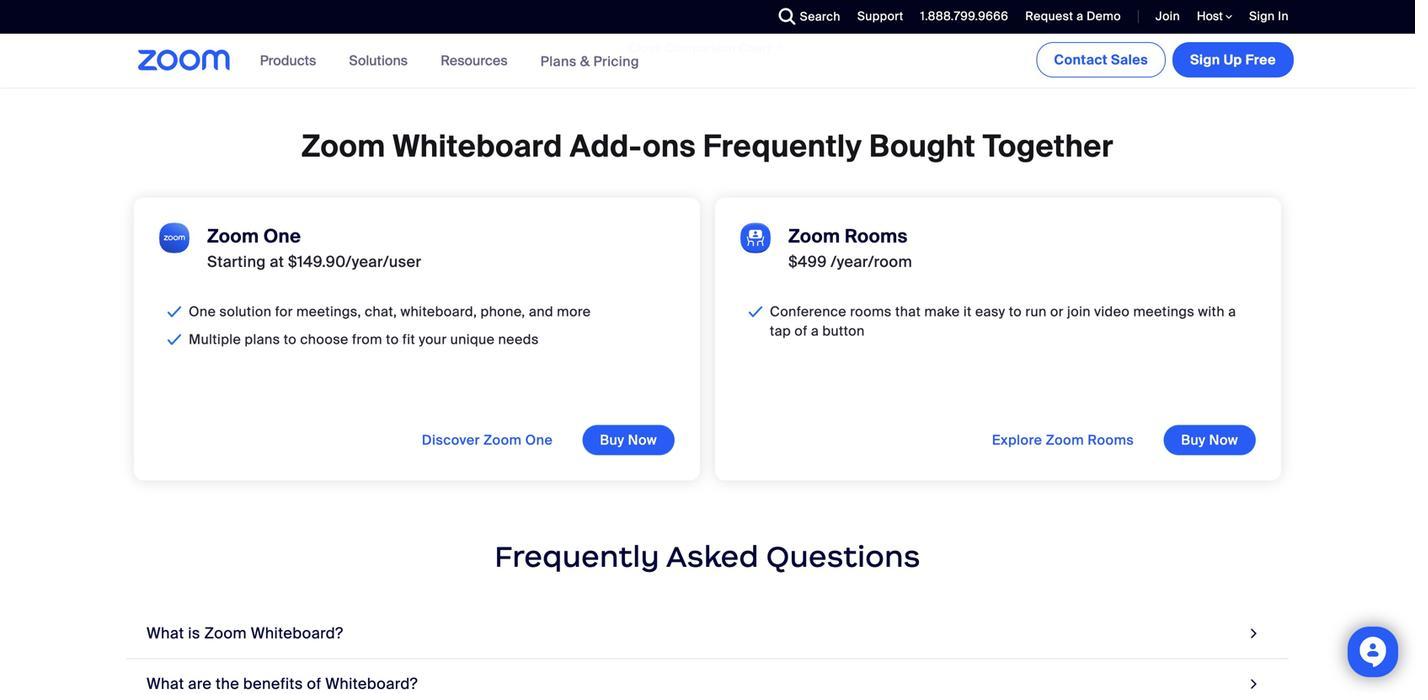 Task type: describe. For each thing, give the bounding box(es) containing it.
pricing
[[594, 52, 639, 70]]

more
[[557, 303, 591, 320]]

zoom inside zoom one starting at $149.90/year/user
[[207, 224, 259, 248]]

request a demo
[[1026, 8, 1121, 24]]

free
[[1246, 51, 1277, 69]]

host
[[1197, 8, 1226, 24]]

that
[[896, 303, 921, 320]]

explore zoom rooms link
[[976, 426, 1151, 454]]

rooms
[[850, 303, 892, 320]]

contact
[[1054, 51, 1108, 69]]

1 horizontal spatial frequently
[[703, 127, 862, 166]]

it
[[964, 303, 972, 320]]

solutions button
[[349, 34, 415, 88]]

plans & pricing
[[541, 52, 639, 70]]

what for what is zoom whiteboard?
[[147, 624, 184, 643]]

meetings
[[1134, 303, 1195, 320]]

1 horizontal spatial rooms
[[1088, 431, 1134, 449]]

phone,
[[481, 303, 525, 320]]

one solution for meetings, chat, whiteboard, phone, and more
[[189, 303, 591, 320]]

zoom inside dropdown button
[[204, 624, 247, 643]]

tab list containing what is zoom whiteboard?
[[126, 609, 1289, 694]]

1.888.799.9666
[[921, 8, 1009, 24]]

zoom logo image
[[138, 50, 231, 71]]

add-
[[570, 127, 643, 166]]

what are the benefits of whiteboard?
[[147, 674, 418, 694]]

run
[[1026, 303, 1047, 320]]

sign up free
[[1191, 51, 1277, 69]]

support
[[858, 8, 904, 24]]

one inside zoom one starting at $149.90/year/user
[[264, 224, 301, 248]]

what is zoom whiteboard? button
[[126, 609, 1289, 659]]

explore zoom rooms
[[992, 431, 1134, 449]]

meetings navigation
[[1033, 34, 1298, 81]]

2 vertical spatial a
[[811, 322, 819, 340]]

whiteboard
[[393, 127, 563, 166]]

right image for what are the benefits of whiteboard?
[[1247, 673, 1262, 694]]

are
[[188, 674, 212, 694]]

solution
[[220, 303, 272, 320]]

zoom whiteboard add-ons frequently bought together
[[302, 127, 1114, 166]]

search button
[[766, 0, 845, 34]]

conference
[[770, 303, 847, 320]]

$499
[[789, 252, 827, 272]]

&
[[580, 52, 590, 70]]

together
[[983, 127, 1114, 166]]

conference rooms that make it easy to run or join video meetings with a tap of a button
[[770, 303, 1237, 340]]

for
[[275, 303, 293, 320]]

needs
[[498, 331, 539, 348]]

button
[[823, 322, 865, 340]]

zoom inside zoom rooms $499 /year/room
[[789, 224, 841, 248]]

demo
[[1087, 8, 1121, 24]]

solutions
[[349, 52, 408, 70]]

whiteboard,
[[401, 303, 477, 320]]

whiteboard? inside what is zoom whiteboard? dropdown button
[[251, 624, 343, 643]]

join
[[1156, 8, 1181, 24]]

what is zoom whiteboard?
[[147, 624, 343, 643]]

the
[[216, 674, 239, 694]]

explore
[[992, 431, 1043, 449]]

ok image for one solution for meetings, chat, whiteboard, phone, and more
[[163, 302, 186, 321]]

of inside conference rooms that make it easy to run or join video meetings with a tap of a button
[[795, 322, 808, 340]]

resources button
[[441, 34, 515, 88]]

in
[[1278, 8, 1289, 24]]

0 horizontal spatial to
[[284, 331, 297, 348]]

search
[[800, 9, 841, 24]]

unique
[[450, 331, 495, 348]]

multiple plans to choose from to fit your unique needs
[[189, 331, 539, 348]]

now for rooms
[[1210, 431, 1239, 449]]

buy for rooms
[[1182, 431, 1206, 449]]

starting
[[207, 252, 266, 272]]

questions
[[767, 538, 921, 575]]

product information navigation
[[247, 34, 652, 89]]

products button
[[260, 34, 324, 88]]



Task type: locate. For each thing, give the bounding box(es) containing it.
whiteboard?
[[251, 624, 343, 643], [325, 674, 418, 694]]

request a demo link
[[1013, 0, 1126, 34], [1026, 8, 1121, 24]]

0 vertical spatial frequently
[[703, 127, 862, 166]]

2 buy now from the left
[[1182, 431, 1239, 449]]

0 vertical spatial sign
[[1250, 8, 1275, 24]]

1 horizontal spatial ok image
[[745, 302, 767, 321]]

buy for one
[[600, 431, 625, 449]]

rooms inside zoom rooms $499 /year/room
[[845, 224, 908, 248]]

2 buy now link from the left
[[1164, 425, 1256, 455]]

buy now link for zoom one
[[582, 425, 675, 455]]

to inside conference rooms that make it easy to run or join video meetings with a tap of a button
[[1009, 303, 1022, 320]]

contact sales link
[[1037, 42, 1166, 78]]

sign in link
[[1237, 0, 1298, 34], [1250, 8, 1289, 24]]

buy now link for zoom rooms
[[1164, 425, 1256, 455]]

0 horizontal spatial one
[[189, 303, 216, 320]]

0 vertical spatial right image
[[1247, 622, 1262, 645]]

buy now link
[[582, 425, 675, 455], [1164, 425, 1256, 455]]

1 vertical spatial of
[[307, 674, 322, 694]]

a
[[1077, 8, 1084, 24], [1229, 303, 1237, 320], [811, 322, 819, 340]]

with
[[1199, 303, 1225, 320]]

sign inside button
[[1191, 51, 1221, 69]]

2 what from the top
[[147, 674, 184, 694]]

1 right image from the top
[[1247, 622, 1262, 645]]

join
[[1068, 303, 1091, 320]]

1 vertical spatial whiteboard?
[[325, 674, 418, 694]]

0 horizontal spatial sign
[[1191, 51, 1221, 69]]

make
[[925, 303, 960, 320]]

zoom rooms $499 /year/room
[[789, 224, 913, 272]]

join link up meetings navigation
[[1156, 8, 1181, 24]]

cell
[[708, 0, 990, 18], [990, 0, 1272, 18]]

sign for sign up free
[[1191, 51, 1221, 69]]

0 horizontal spatial buy now
[[600, 431, 657, 449]]

discover zoom one
[[422, 431, 553, 449]]

of
[[795, 322, 808, 340], [307, 674, 322, 694]]

2 horizontal spatial a
[[1229, 303, 1237, 320]]

chart
[[739, 40, 771, 56]]

0 horizontal spatial now
[[628, 431, 657, 449]]

$149.90/year/user
[[288, 252, 422, 272]]

host button
[[1197, 8, 1233, 24]]

2 horizontal spatial one
[[526, 431, 553, 449]]

to left the fit
[[386, 331, 399, 348]]

plans
[[541, 52, 577, 70]]

/year/room
[[831, 252, 913, 272]]

at
[[270, 252, 284, 272]]

chat,
[[365, 303, 397, 320]]

1 horizontal spatial to
[[386, 331, 399, 348]]

0 horizontal spatial a
[[811, 322, 819, 340]]

1 vertical spatial sign
[[1191, 51, 1221, 69]]

products
[[260, 52, 316, 70]]

right image inside what are the benefits of whiteboard? dropdown button
[[1247, 673, 1262, 694]]

close
[[629, 40, 662, 56]]

easy
[[976, 303, 1006, 320]]

benefits
[[243, 674, 303, 694]]

sign up free button
[[1173, 42, 1294, 78]]

0 horizontal spatial ok image
[[163, 302, 186, 321]]

sales
[[1111, 51, 1148, 69]]

buy now for rooms
[[1182, 431, 1239, 449]]

sign left in
[[1250, 8, 1275, 24]]

1.888.799.9666 button
[[908, 0, 1013, 34], [921, 8, 1009, 24]]

what left is on the left bottom of the page
[[147, 624, 184, 643]]

ok image
[[163, 330, 186, 349]]

1 vertical spatial frequently
[[495, 538, 660, 575]]

2 now from the left
[[1210, 431, 1239, 449]]

ok image left 'conference'
[[745, 302, 767, 321]]

ons
[[643, 127, 696, 166]]

bought
[[869, 127, 976, 166]]

2 right image from the top
[[1247, 673, 1262, 694]]

a left demo
[[1077, 8, 1084, 24]]

now for one
[[628, 431, 657, 449]]

1 vertical spatial right image
[[1247, 673, 1262, 694]]

right image inside what is zoom whiteboard? dropdown button
[[1247, 622, 1262, 645]]

discover
[[422, 431, 480, 449]]

of inside what are the benefits of whiteboard? dropdown button
[[307, 674, 322, 694]]

plans
[[245, 331, 280, 348]]

2 cell from the left
[[990, 0, 1272, 18]]

ok image up ok icon
[[163, 302, 186, 321]]

2 ok image from the left
[[745, 302, 767, 321]]

one
[[264, 224, 301, 248], [189, 303, 216, 320], [526, 431, 553, 449]]

rooms
[[845, 224, 908, 248], [1088, 431, 1134, 449]]

buy now
[[600, 431, 657, 449], [1182, 431, 1239, 449]]

0 horizontal spatial frequently
[[495, 538, 660, 575]]

1 vertical spatial a
[[1229, 303, 1237, 320]]

2 buy from the left
[[1182, 431, 1206, 449]]

0 vertical spatial rooms
[[845, 224, 908, 248]]

contact sales
[[1054, 51, 1148, 69]]

1 vertical spatial what
[[147, 674, 184, 694]]

0 vertical spatial one
[[264, 224, 301, 248]]

1 buy from the left
[[600, 431, 625, 449]]

buy now for one
[[600, 431, 657, 449]]

1 vertical spatial rooms
[[1088, 431, 1134, 449]]

0 vertical spatial whiteboard?
[[251, 624, 343, 643]]

what for what are the benefits of whiteboard?
[[147, 674, 184, 694]]

1 horizontal spatial of
[[795, 322, 808, 340]]

sign left up
[[1191, 51, 1221, 69]]

0 vertical spatial a
[[1077, 8, 1084, 24]]

1 cell from the left
[[708, 0, 990, 18]]

buy
[[600, 431, 625, 449], [1182, 431, 1206, 449]]

sign in
[[1250, 8, 1289, 24]]

1 horizontal spatial now
[[1210, 431, 1239, 449]]

a down 'conference'
[[811, 322, 819, 340]]

what left the are
[[147, 674, 184, 694]]

0 horizontal spatial buy
[[600, 431, 625, 449]]

from
[[352, 331, 383, 348]]

0 vertical spatial what
[[147, 624, 184, 643]]

or
[[1051, 303, 1064, 320]]

2 horizontal spatial to
[[1009, 303, 1022, 320]]

1 horizontal spatial a
[[1077, 8, 1084, 24]]

0 horizontal spatial of
[[307, 674, 322, 694]]

discover zoom one link
[[405, 426, 570, 454]]

1 buy now link from the left
[[582, 425, 675, 455]]

now
[[628, 431, 657, 449], [1210, 431, 1239, 449]]

a right 'with'
[[1229, 303, 1237, 320]]

to right the plans at the left of the page
[[284, 331, 297, 348]]

close comparison chart
[[629, 40, 774, 56]]

meetings,
[[296, 303, 361, 320]]

resources
[[441, 52, 508, 70]]

1 buy now from the left
[[600, 431, 657, 449]]

1 ok image from the left
[[163, 302, 186, 321]]

sign for sign in
[[1250, 8, 1275, 24]]

1 vertical spatial one
[[189, 303, 216, 320]]

tap
[[770, 322, 791, 340]]

1 horizontal spatial buy now
[[1182, 431, 1239, 449]]

join link left host
[[1143, 0, 1185, 34]]

your
[[419, 331, 447, 348]]

of right benefits
[[307, 674, 322, 694]]

1 horizontal spatial one
[[264, 224, 301, 248]]

ok image for conference rooms that make it easy to run or join video meetings with a tap of a button
[[745, 302, 767, 321]]

video
[[1095, 303, 1130, 320]]

banner
[[118, 34, 1298, 89]]

asked
[[666, 538, 759, 575]]

of right tap
[[795, 322, 808, 340]]

1 now from the left
[[628, 431, 657, 449]]

1 horizontal spatial buy now link
[[1164, 425, 1256, 455]]

and
[[529, 303, 554, 320]]

is
[[188, 624, 200, 643]]

to left run
[[1009, 303, 1022, 320]]

0 vertical spatial of
[[795, 322, 808, 340]]

zoom
[[302, 127, 386, 166], [207, 224, 259, 248], [789, 224, 841, 248], [484, 431, 522, 449], [1046, 431, 1084, 449], [204, 624, 247, 643]]

frequently asked questions
[[495, 538, 921, 575]]

comparison
[[665, 40, 736, 56]]

2 vertical spatial one
[[526, 431, 553, 449]]

ok image
[[163, 302, 186, 321], [745, 302, 767, 321]]

whiteboard? inside what are the benefits of whiteboard? dropdown button
[[325, 674, 418, 694]]

request
[[1026, 8, 1074, 24]]

zoom one starting at $149.90/year/user
[[207, 224, 422, 272]]

what are the benefits of whiteboard? button
[[126, 659, 1289, 694]]

multiple
[[189, 331, 241, 348]]

tab list
[[126, 609, 1289, 694]]

plans & pricing link
[[541, 52, 639, 70], [541, 52, 639, 70]]

sign
[[1250, 8, 1275, 24], [1191, 51, 1221, 69]]

1 horizontal spatial sign
[[1250, 8, 1275, 24]]

support link
[[845, 0, 908, 34], [858, 8, 904, 24]]

0 horizontal spatial rooms
[[845, 224, 908, 248]]

1 horizontal spatial buy
[[1182, 431, 1206, 449]]

banner containing contact sales
[[118, 34, 1298, 89]]

1 what from the top
[[147, 624, 184, 643]]

choose
[[300, 331, 349, 348]]

right image
[[1247, 622, 1262, 645], [1247, 673, 1262, 694]]

right image for what is zoom whiteboard?
[[1247, 622, 1262, 645]]

fit
[[403, 331, 415, 348]]

up
[[1224, 51, 1243, 69]]

0 horizontal spatial buy now link
[[582, 425, 675, 455]]



Task type: vqa. For each thing, say whether or not it's contained in the screenshot.
window new icon
no



